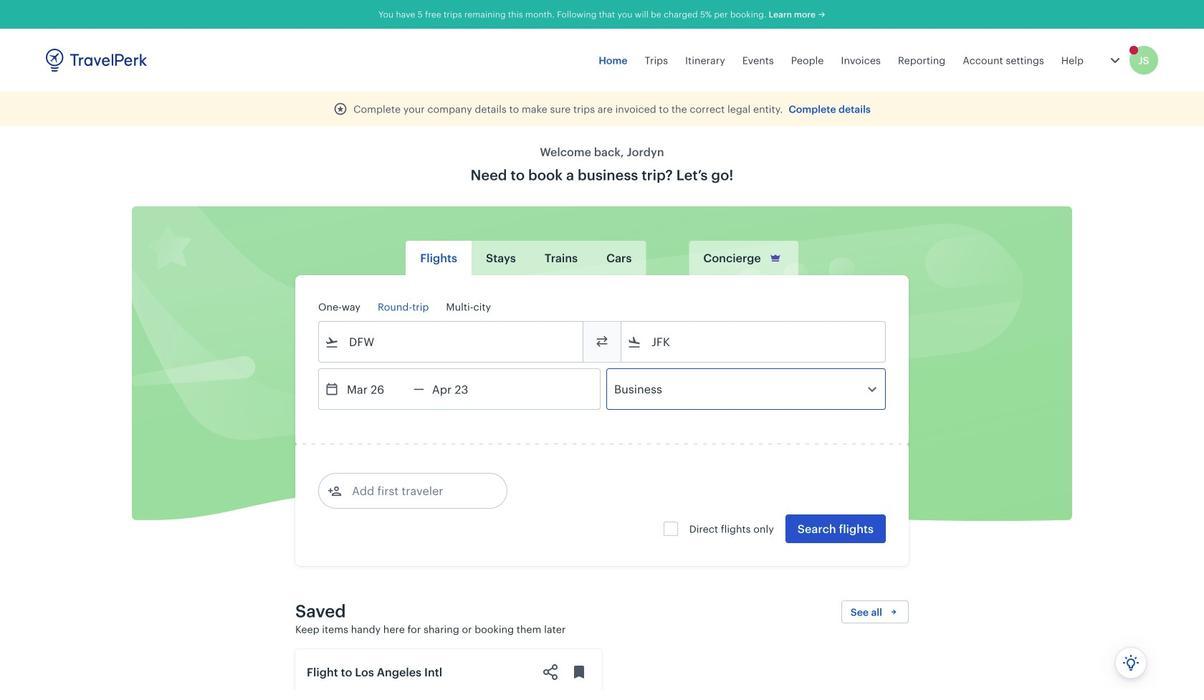 Task type: vqa. For each thing, say whether or not it's contained in the screenshot.
add first traveler search box
yes



Task type: locate. For each thing, give the bounding box(es) containing it.
Return text field
[[424, 369, 499, 410]]

From search field
[[339, 331, 564, 354]]



Task type: describe. For each thing, give the bounding box(es) containing it.
Depart text field
[[339, 369, 414, 410]]

To search field
[[642, 331, 867, 354]]

Add first traveler search field
[[342, 480, 491, 503]]



